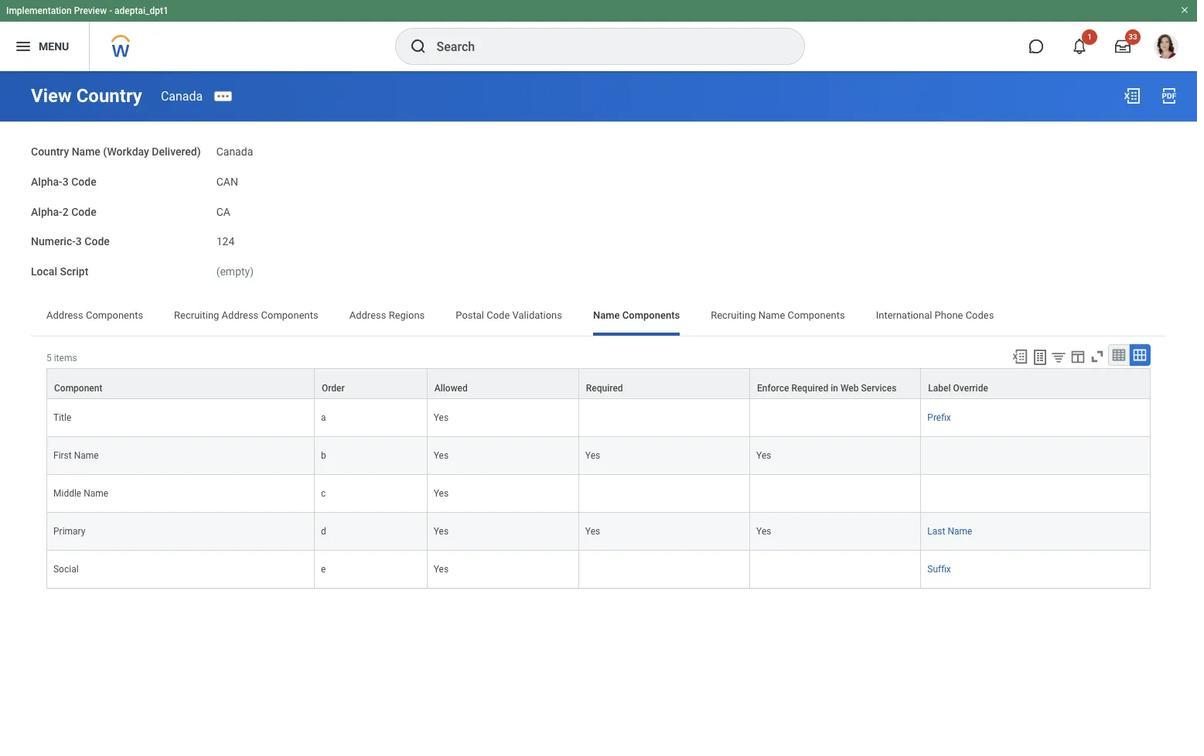 Task type: vqa. For each thing, say whether or not it's contained in the screenshot.
the left Country
yes



Task type: locate. For each thing, give the bounding box(es) containing it.
name up alpha-3 code
[[72, 145, 100, 158]]

tab list inside view country 'main content'
[[31, 298, 1167, 336]]

1 recruiting from the left
[[174, 309, 219, 321]]

3 components from the left
[[623, 309, 680, 321]]

export to excel image
[[1012, 348, 1029, 365]]

alpha- up numeric-
[[31, 205, 62, 218]]

5 items
[[46, 353, 77, 363]]

alpha-3 code element
[[216, 166, 238, 189]]

33 button
[[1106, 29, 1141, 63]]

country name (workday delivered) element
[[216, 136, 253, 159]]

0 horizontal spatial address
[[46, 309, 83, 321]]

2 horizontal spatial address
[[349, 309, 386, 321]]

suffix link
[[928, 561, 951, 575]]

name for country name (workday delivered)
[[72, 145, 100, 158]]

order
[[322, 383, 345, 394]]

view country
[[31, 85, 142, 107]]

numeric-3 code element
[[216, 226, 235, 249]]

components
[[86, 309, 143, 321], [261, 309, 318, 321], [623, 309, 680, 321], [788, 309, 845, 321]]

required
[[586, 383, 623, 394], [792, 383, 829, 394]]

enforce
[[757, 383, 789, 394]]

label
[[929, 383, 951, 394]]

1 vertical spatial country
[[31, 145, 69, 158]]

name
[[72, 145, 100, 158], [593, 309, 620, 321], [759, 309, 785, 321], [74, 450, 99, 461], [84, 488, 108, 499], [948, 526, 973, 537]]

override
[[953, 383, 989, 394]]

allowed
[[435, 383, 468, 394]]

1 horizontal spatial required
[[792, 383, 829, 394]]

1 address from the left
[[46, 309, 83, 321]]

country up country name (workday delivered) on the top
[[76, 85, 142, 107]]

2 row from the top
[[46, 399, 1151, 437]]

alpha-
[[31, 175, 62, 188], [31, 205, 62, 218]]

c
[[321, 488, 326, 499]]

3
[[62, 175, 69, 188], [76, 235, 82, 248]]

click to view/edit grid preferences image
[[1070, 348, 1087, 365]]

yes
[[434, 412, 449, 423], [434, 450, 449, 461], [585, 450, 600, 461], [757, 450, 772, 461], [434, 488, 449, 499], [434, 526, 449, 537], [585, 526, 600, 537], [757, 526, 772, 537], [434, 564, 449, 575]]

0 horizontal spatial 3
[[62, 175, 69, 188]]

5 row from the top
[[46, 513, 1151, 551]]

order button
[[315, 369, 427, 398]]

Search Workday  search field
[[437, 29, 772, 63]]

suffix
[[928, 564, 951, 575]]

1 horizontal spatial address
[[222, 309, 259, 321]]

toolbar inside view country 'main content'
[[1005, 344, 1151, 368]]

3 up script
[[76, 235, 82, 248]]

code right 2
[[71, 205, 96, 218]]

toolbar
[[1005, 344, 1151, 368]]

name right middle
[[84, 488, 108, 499]]

name up enforce
[[759, 309, 785, 321]]

justify image
[[14, 37, 32, 56]]

(workday
[[103, 145, 149, 158]]

middle name
[[53, 488, 108, 499]]

postal code validations
[[456, 309, 562, 321]]

prefix
[[928, 412, 951, 423]]

services
[[861, 383, 897, 394]]

address regions
[[349, 309, 425, 321]]

2 recruiting from the left
[[711, 309, 756, 321]]

name right 'last'
[[948, 526, 973, 537]]

1 horizontal spatial country
[[76, 85, 142, 107]]

close environment banner image
[[1180, 5, 1190, 15]]

1 vertical spatial alpha-
[[31, 205, 62, 218]]

name right 'first'
[[74, 450, 99, 461]]

alpha- for 2
[[31, 205, 62, 218]]

recruiting for recruiting name components
[[711, 309, 756, 321]]

first name element
[[53, 447, 99, 461]]

tab list
[[31, 298, 1167, 336]]

table image
[[1112, 347, 1127, 363]]

1
[[1088, 32, 1092, 41]]

country
[[76, 85, 142, 107], [31, 145, 69, 158]]

3 row from the top
[[46, 437, 1151, 475]]

address left regions
[[349, 309, 386, 321]]

address down (empty)
[[222, 309, 259, 321]]

code inside tab list
[[487, 309, 510, 321]]

3 address from the left
[[349, 309, 386, 321]]

international phone codes
[[876, 309, 994, 321]]

0 horizontal spatial canada
[[161, 89, 203, 103]]

4 row from the top
[[46, 475, 1151, 513]]

6 row from the top
[[46, 551, 1151, 589]]

canada up "delivered)"
[[161, 89, 203, 103]]

0 vertical spatial 3
[[62, 175, 69, 188]]

export to excel image
[[1123, 87, 1142, 105]]

view
[[31, 85, 72, 107]]

component
[[54, 383, 102, 394]]

search image
[[409, 37, 427, 56]]

address up the items
[[46, 309, 83, 321]]

items
[[54, 353, 77, 363]]

0 horizontal spatial recruiting
[[174, 309, 219, 321]]

social
[[53, 564, 79, 575]]

expand table image
[[1133, 347, 1148, 363]]

2 address from the left
[[222, 309, 259, 321]]

canada
[[161, 89, 203, 103], [216, 145, 253, 158]]

international
[[876, 309, 932, 321]]

recruiting address components
[[174, 309, 318, 321]]

4 components from the left
[[788, 309, 845, 321]]

recruiting
[[174, 309, 219, 321], [711, 309, 756, 321]]

row containing component
[[46, 368, 1151, 399]]

tab list containing address components
[[31, 298, 1167, 336]]

last
[[928, 526, 946, 537]]

alpha-2 code
[[31, 205, 96, 218]]

country name (workday delivered)
[[31, 145, 201, 158]]

0 vertical spatial canada
[[161, 89, 203, 103]]

select to filter grid data image
[[1051, 349, 1068, 365]]

recruiting for recruiting address components
[[174, 309, 219, 321]]

address for address components
[[46, 309, 83, 321]]

2 components from the left
[[261, 309, 318, 321]]

middle
[[53, 488, 81, 499]]

1 vertical spatial canada
[[216, 145, 253, 158]]

allowed button
[[428, 369, 579, 398]]

canada up alpha-3 code element
[[216, 145, 253, 158]]

3 up 2
[[62, 175, 69, 188]]

enforce required in web services button
[[750, 369, 921, 398]]

row containing title
[[46, 399, 1151, 437]]

1 row from the top
[[46, 368, 1151, 399]]

1 components from the left
[[86, 309, 143, 321]]

implementation preview -   adeptai_dpt1
[[6, 5, 169, 16]]

0 vertical spatial alpha-
[[31, 175, 62, 188]]

profile logan mcneil image
[[1154, 34, 1179, 62]]

1 horizontal spatial 3
[[76, 235, 82, 248]]

adeptai_dpt1
[[115, 5, 169, 16]]

code
[[71, 175, 96, 188], [71, 205, 96, 218], [85, 235, 110, 248], [487, 309, 510, 321]]

b
[[321, 450, 326, 461]]

country up alpha-3 code
[[31, 145, 69, 158]]

-
[[109, 5, 112, 16]]

canada link
[[161, 89, 203, 103]]

name right validations on the top of page
[[593, 309, 620, 321]]

code up alpha-2 code
[[71, 175, 96, 188]]

last name link
[[928, 523, 973, 537]]

cell
[[579, 399, 750, 437], [750, 399, 922, 437], [922, 437, 1151, 475], [579, 475, 750, 513], [750, 475, 922, 513], [922, 475, 1151, 513], [579, 551, 750, 589], [750, 551, 922, 589]]

local
[[31, 265, 57, 278]]

title element
[[53, 409, 71, 423]]

row containing social
[[46, 551, 1151, 589]]

5
[[46, 353, 52, 363]]

1 vertical spatial 3
[[76, 235, 82, 248]]

validations
[[513, 309, 562, 321]]

1 alpha- from the top
[[31, 175, 62, 188]]

row
[[46, 368, 1151, 399], [46, 399, 1151, 437], [46, 437, 1151, 475], [46, 475, 1151, 513], [46, 513, 1151, 551], [46, 551, 1151, 589]]

d
[[321, 526, 326, 537]]

1 horizontal spatial recruiting
[[711, 309, 756, 321]]

0 horizontal spatial required
[[586, 383, 623, 394]]

1 horizontal spatial canada
[[216, 145, 253, 158]]

code up script
[[85, 235, 110, 248]]

alpha- up alpha-2 code
[[31, 175, 62, 188]]

2 alpha- from the top
[[31, 205, 62, 218]]

local script
[[31, 265, 88, 278]]

canada for country name (workday delivered) "element"
[[216, 145, 253, 158]]

address
[[46, 309, 83, 321], [222, 309, 259, 321], [349, 309, 386, 321]]

code right postal
[[487, 309, 510, 321]]

1 button
[[1063, 29, 1098, 63]]

code for numeric-3 code
[[85, 235, 110, 248]]

regions
[[389, 309, 425, 321]]



Task type: describe. For each thing, give the bounding box(es) containing it.
124
[[216, 235, 235, 248]]

first
[[53, 450, 72, 461]]

prefix link
[[928, 409, 951, 423]]

alpha-3 code
[[31, 175, 96, 188]]

in
[[831, 383, 839, 394]]

name components
[[593, 309, 680, 321]]

alpha-2 code element
[[216, 196, 230, 219]]

e
[[321, 564, 326, 575]]

(empty)
[[216, 265, 254, 278]]

code for alpha-3 code
[[71, 175, 96, 188]]

address components
[[46, 309, 143, 321]]

phone
[[935, 309, 963, 321]]

middle name element
[[53, 485, 108, 499]]

numeric-3 code
[[31, 235, 110, 248]]

2 required from the left
[[792, 383, 829, 394]]

codes
[[966, 309, 994, 321]]

last name
[[928, 526, 973, 537]]

name for first name
[[74, 450, 99, 461]]

delivered)
[[152, 145, 201, 158]]

script
[[60, 265, 88, 278]]

canada for canada link at the left top of the page
[[161, 89, 203, 103]]

first name
[[53, 450, 99, 461]]

title
[[53, 412, 71, 423]]

row containing middle name
[[46, 475, 1151, 513]]

label override button
[[922, 369, 1150, 398]]

3 for alpha-
[[62, 175, 69, 188]]

postal
[[456, 309, 484, 321]]

row containing first name
[[46, 437, 1151, 475]]

numeric-
[[31, 235, 76, 248]]

0 horizontal spatial country
[[31, 145, 69, 158]]

recruiting name components
[[711, 309, 845, 321]]

2
[[62, 205, 69, 218]]

primary element
[[53, 523, 85, 537]]

component button
[[47, 369, 314, 398]]

alpha- for 3
[[31, 175, 62, 188]]

notifications element
[[1162, 31, 1174, 43]]

0 vertical spatial country
[[76, 85, 142, 107]]

view printable version (pdf) image
[[1160, 87, 1179, 105]]

inbox large image
[[1116, 39, 1131, 54]]

menu banner
[[0, 0, 1198, 71]]

code for alpha-2 code
[[71, 205, 96, 218]]

enforce required in web services
[[757, 383, 897, 394]]

1 required from the left
[[586, 383, 623, 394]]

address for address regions
[[349, 309, 386, 321]]

view country main content
[[0, 71, 1198, 645]]

export to worksheets image
[[1031, 348, 1050, 366]]

name for middle name
[[84, 488, 108, 499]]

web
[[841, 383, 859, 394]]

ca
[[216, 205, 230, 218]]

menu
[[39, 40, 69, 52]]

social element
[[53, 561, 79, 575]]

can
[[216, 175, 238, 188]]

row containing primary
[[46, 513, 1151, 551]]

notifications large image
[[1072, 39, 1088, 54]]

33
[[1129, 32, 1138, 41]]

implementation
[[6, 5, 72, 16]]

name for last name
[[948, 526, 973, 537]]

label override
[[929, 383, 989, 394]]

a
[[321, 412, 326, 423]]

fullscreen image
[[1089, 348, 1106, 365]]

name for recruiting name components
[[759, 309, 785, 321]]

required button
[[579, 369, 750, 398]]

preview
[[74, 5, 107, 16]]

3 for numeric-
[[76, 235, 82, 248]]

menu button
[[0, 22, 89, 71]]

primary
[[53, 526, 85, 537]]



